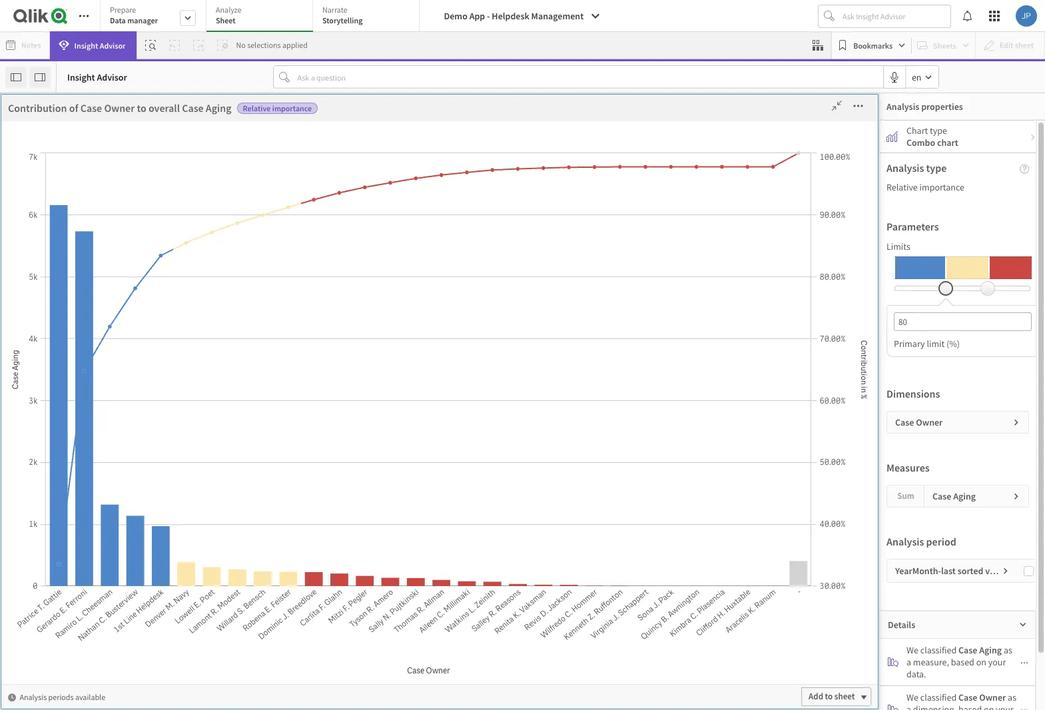 Task type: vqa. For each thing, say whether or not it's contained in the screenshot.
Change Control for bucket
no



Task type: describe. For each thing, give the bounding box(es) containing it.
analyze image
[[888, 704, 899, 710]]

based for case aging
[[951, 656, 975, 668]]

high
[[160, 221, 179, 235]]

cases open/closed
[[75, 554, 150, 566]]

dimension,
[[914, 704, 957, 710]]

menu containing case aging
[[69, 147, 201, 710]]

number
[[75, 687, 107, 699]]

relative importance for mutual dependency between case aging and selected items
[[393, 207, 462, 217]]

case created date
[[75, 288, 146, 300]]

open cases vs duration * bubble size represents number of high priority open cases
[[7, 207, 264, 235]]

1 vertical spatial advisor
[[97, 71, 127, 83]]

case count
[[75, 261, 119, 273]]

0 for reasons
[[506, 676, 511, 688]]

r.
[[337, 676, 345, 688]]

date for case closed date
[[124, 234, 142, 246]]

case closed date button
[[69, 234, 165, 246]]

medium priority cases 142
[[399, 97, 637, 196]]

1 vertical spatial case aging
[[933, 490, 976, 502]]

fields
[[24, 118, 45, 128]]

owner inside menu item
[[96, 368, 122, 380]]

number of new cases button
[[69, 687, 167, 699]]

2 master items button from the left
[[1, 137, 68, 179]]

closed inside 'case is closed' menu item
[[104, 341, 130, 353]]

1 vertical spatial insight
[[67, 71, 95, 83]]

your
[[989, 656, 1007, 668]]

we classified case owner
[[907, 692, 1007, 704]]

timetable for case timetable rank
[[96, 474, 135, 486]]

storytelling
[[323, 15, 363, 25]]

case duration time menu item
[[69, 307, 191, 334]]

0 vertical spatial add to sheet button
[[771, 481, 841, 500]]

tab list inside application
[[100, 0, 425, 33]]

cases inside low priority cases 203
[[896, 97, 960, 128]]

high
[[74, 97, 124, 128]]

available
[[75, 692, 105, 702]]

employee hire date
[[93, 607, 169, 619]]

case timetable rank
[[75, 474, 157, 486]]

true for salley r. reasons
[[233, 676, 250, 688]]

created
[[96, 288, 126, 300]]

1 fields button from the left
[[0, 93, 68, 135]]

app
[[470, 10, 485, 22]]

Search assets text field
[[69, 95, 201, 119]]

sheet
[[216, 15, 236, 25]]

case owner down dimensions
[[896, 417, 943, 429]]

master
[[13, 161, 36, 171]]

cancel button
[[820, 104, 869, 125]]

yearmonth-
[[896, 565, 942, 577]]

demo
[[444, 10, 468, 22]]

0 horizontal spatial add
[[778, 485, 793, 496]]

salley
[[313, 676, 335, 688]]

case owner group menu item
[[69, 387, 191, 414]]

totals
[[233, 614, 257, 625]]

hide assets image
[[11, 72, 21, 82]]

mutual
[[553, 532, 585, 546]]

case record type button
[[69, 421, 165, 433]]

1 master items button from the left
[[0, 137, 68, 179]]

reasons
[[346, 676, 379, 688]]

relative for analysis properties
[[243, 103, 271, 113]]

importance for mutual dependency between case aging and selected items
[[422, 207, 462, 217]]

sum
[[898, 490, 915, 502]]

chart type combo chart
[[907, 125, 959, 149]]

bookmarks
[[854, 40, 893, 50]]

case timetable button
[[69, 448, 165, 460]]

salley r. reasons
[[313, 676, 379, 688]]

low priority cases 203
[[762, 97, 960, 196]]

employee status button
[[69, 634, 165, 646]]

2 horizontal spatial is
[[642, 205, 650, 218]]

number of new cases
[[75, 687, 160, 699]]

analysis for analysis properties
[[887, 101, 920, 113]]

date button
[[69, 581, 165, 593]]

advisor inside dropdown button
[[100, 40, 126, 50]]

nathan c. busterview
[[313, 630, 394, 642]]

bubble
[[13, 221, 44, 235]]

1 horizontal spatial items
[[800, 532, 825, 546]]

properties
[[922, 101, 964, 113]]

employee hire date menu item
[[69, 600, 191, 627]]

limit
[[927, 338, 945, 350]]

case is closed menu item
[[69, 334, 191, 361]]

cancel
[[831, 109, 858, 121]]

data
[[110, 15, 126, 25]]

vs
[[66, 207, 76, 221]]

employee for employee status
[[75, 634, 114, 646]]

case record type
[[75, 421, 144, 433]]

insight inside insight advisor dropdown button
[[74, 40, 98, 50]]

as for as a measure, based on your data.
[[1004, 644, 1013, 656]]

a for we classified case aging
[[907, 656, 912, 668]]

case owner inside grid
[[313, 596, 359, 607]]

mutual dependency between case aging and selected items
[[553, 532, 825, 546]]

status
[[116, 634, 140, 646]]

duration inside menu item
[[96, 314, 130, 326]]

142
[[471, 128, 564, 196]]

case created date menu item
[[69, 281, 191, 307]]

2 fields button from the left
[[1, 93, 68, 135]]

a for we classified case owner
[[907, 704, 912, 710]]

as a dimension, based on you
[[907, 692, 1017, 710]]

we for measure,
[[907, 644, 919, 656]]

demo app - helpdesk management
[[444, 10, 584, 22]]

c.
[[342, 630, 350, 642]]

employee status menu item
[[69, 627, 191, 654]]

resolved
[[44, 553, 88, 567]]

of inside the 'open cases vs duration * bubble size represents number of high priority open cases'
[[149, 221, 158, 235]]

full screen image
[[472, 203, 493, 216]]

case closed date menu item
[[69, 227, 191, 254]]

case is closed button
[[69, 341, 165, 353]]

details
[[888, 619, 916, 631]]

case duration time
[[75, 314, 151, 326]]

we for dimension,
[[907, 692, 919, 704]]

analysis for analysis type
[[887, 161, 925, 175]]

by for priority
[[495, 207, 506, 221]]

date for employee hire date
[[151, 607, 169, 619]]

combo
[[907, 137, 936, 149]]

203
[[814, 128, 907, 196]]

number of new cases menu item
[[69, 680, 191, 707]]

insight advisor button
[[50, 31, 137, 59]]

more image for analysis
[[848, 99, 869, 113]]

measure,
[[914, 656, 950, 668]]

over
[[121, 553, 145, 567]]

case closed date
[[75, 234, 142, 246]]

overall for analysis
[[149, 101, 180, 115]]

limits
[[887, 241, 911, 253]]

items inside master items button
[[37, 161, 56, 171]]

relative importance for analysis properties
[[243, 103, 312, 113]]

open for open & resolved cases over time
[[7, 553, 33, 567]]

represents
[[64, 221, 111, 235]]

size
[[46, 221, 62, 235]]

analysis for analysis period
[[887, 535, 925, 548]]

owner inside menu item
[[96, 394, 122, 406]]

case_date_key
[[75, 501, 136, 513]]

date menu item
[[69, 574, 191, 600]]

and
[[740, 532, 757, 546]]

primary limit (%)
[[894, 338, 960, 350]]



Task type: locate. For each thing, give the bounding box(es) containing it.
manager
[[127, 15, 158, 25]]

type right chart at the top
[[930, 125, 948, 137]]

0 horizontal spatial importance
[[272, 103, 312, 113]]

1 vertical spatial sheet
[[835, 691, 855, 702]]

hide properties image
[[35, 72, 45, 82]]

0 vertical spatial time
[[132, 314, 151, 326]]

-
[[487, 10, 490, 22]]

1 vertical spatial true
[[233, 676, 250, 688]]

on for owner
[[984, 704, 995, 710]]

aging inside case aging menu item
[[96, 208, 118, 220]]

0 horizontal spatial more image
[[493, 203, 515, 216]]

chart
[[907, 125, 929, 137]]

analysis for analysis periods available
[[20, 692, 47, 702]]

insight advisor down insight advisor dropdown button
[[67, 71, 127, 83]]

Ask Insight Advisor text field
[[840, 5, 951, 27]]

is inside case is closed
[[254, 585, 261, 596]]

case duration time button
[[69, 314, 165, 326]]

time right 'over'
[[147, 553, 171, 567]]

tab list
[[100, 0, 425, 33]]

sorted
[[958, 565, 984, 577]]

0 horizontal spatial case is closed
[[75, 341, 130, 353]]

0 vertical spatial more image
[[848, 99, 869, 113]]

1 vertical spatial relative
[[887, 181, 918, 193]]

closed
[[652, 205, 683, 218], [96, 234, 122, 246], [104, 341, 130, 353], [233, 596, 259, 607]]

on for aging
[[977, 656, 987, 668]]

1 vertical spatial more image
[[493, 203, 515, 216]]

is down the case duration time in the top left of the page
[[96, 341, 102, 353]]

1 vertical spatial based
[[959, 704, 983, 710]]

case aging
[[75, 208, 118, 220], [933, 490, 976, 502], [468, 596, 510, 607]]

cases
[[212, 97, 276, 128], [573, 97, 637, 128], [896, 97, 960, 128], [35, 207, 64, 221], [463, 207, 492, 221], [90, 553, 119, 567], [75, 554, 98, 566], [138, 687, 160, 699]]

priority inside the high priority cases 72
[[129, 97, 207, 128]]

no
[[236, 40, 246, 50]]

0 vertical spatial add to sheet
[[778, 485, 825, 496]]

1 horizontal spatial case is closed
[[233, 585, 261, 607]]

0 vertical spatial classified
[[921, 644, 957, 656]]

case is closed up the totals at the left bottom of the page
[[233, 585, 261, 607]]

small image
[[1013, 419, 1021, 427], [1002, 567, 1010, 575], [1020, 621, 1028, 629], [1021, 706, 1029, 710]]

employee for employee hire date
[[93, 607, 131, 619]]

2 vertical spatial relative
[[393, 207, 421, 217]]

1 vertical spatial contribution of case owner to overall case aging
[[229, 205, 453, 218]]

1 horizontal spatial relative importance
[[393, 207, 462, 217]]

0 vertical spatial case aging
[[75, 208, 118, 220]]

0 vertical spatial importance
[[272, 103, 312, 113]]

open left & at the bottom of the page
[[7, 553, 33, 567]]

1 vertical spatial time
[[147, 553, 171, 567]]

more image
[[848, 99, 869, 113], [493, 203, 515, 216]]

data.
[[907, 668, 927, 680]]

insight
[[74, 40, 98, 50], [67, 71, 95, 83]]

1 horizontal spatial more image
[[848, 99, 869, 113]]

1 vertical spatial overall
[[370, 205, 401, 218]]

sheet for top add to sheet button
[[804, 485, 825, 496]]

small image for details
[[1020, 621, 1028, 629]]

2 horizontal spatial relative importance
[[887, 181, 965, 193]]

dimensions
[[887, 387, 941, 401]]

on down your at the right bottom of the page
[[984, 704, 995, 710]]

application containing 72
[[0, 0, 1046, 710]]

0 vertical spatial case is closed
[[75, 341, 130, 353]]

based inside as a measure, based on your data.
[[951, 656, 975, 668]]

1 timetable from the top
[[96, 448, 135, 460]]

cases inside the 'open cases vs duration * bubble size represents number of high priority open cases'
[[35, 207, 64, 221]]

small image
[[1030, 133, 1038, 141], [1013, 492, 1021, 500], [1021, 659, 1029, 667], [8, 693, 16, 701]]

1 vertical spatial insight advisor
[[67, 71, 127, 83]]

employee
[[93, 607, 131, 619], [75, 634, 114, 646]]

deselect field image up case aging by case is closed
[[612, 156, 620, 164]]

by
[[605, 205, 616, 218], [495, 207, 506, 221]]

add to sheet button
[[771, 481, 841, 500], [802, 688, 872, 706]]

type inside chart type combo chart
[[930, 125, 948, 137]]

case aging menu item
[[69, 201, 191, 227]]

0 vertical spatial advisor
[[100, 40, 126, 50]]

1 vertical spatial timetable
[[96, 474, 135, 486]]

classified up data.
[[921, 644, 957, 656]]

cases inside medium priority cases 142
[[573, 97, 637, 128]]

type right record
[[125, 421, 144, 433]]

as for as a dimension, based on you
[[1008, 692, 1017, 704]]

open & resolved cases over time
[[7, 553, 171, 567]]

case timetable rank menu item
[[69, 467, 191, 494]]

1 horizontal spatial is
[[254, 585, 261, 596]]

no selections applied
[[236, 40, 308, 50]]

more image for mutual
[[493, 203, 515, 216]]

small image for case owner
[[1013, 419, 1021, 427]]

case count menu item
[[69, 254, 191, 281]]

open left full screen image
[[435, 207, 461, 221]]

classified for dimension,
[[921, 692, 957, 704]]

case aging by case is closed
[[553, 205, 683, 218]]

open left 'size'
[[7, 207, 33, 221]]

contribution up fields
[[8, 101, 67, 115]]

open for open cases by priority type
[[435, 207, 461, 221]]

a inside as a dimension, based on you
[[907, 704, 912, 710]]

prepare data manager
[[110, 5, 158, 25]]

1 vertical spatial items
[[800, 532, 825, 546]]

employee up employee status
[[93, 607, 131, 619]]

owner inside grid
[[333, 596, 359, 607]]

items
[[37, 161, 56, 171], [800, 532, 825, 546]]

classified
[[921, 644, 957, 656], [921, 692, 957, 704]]

analysis up yearmonth-
[[887, 535, 925, 548]]

2 horizontal spatial relative
[[887, 181, 918, 193]]

1 vertical spatial duration
[[96, 314, 130, 326]]

1 a from the top
[[907, 656, 912, 668]]

case owner up nathan
[[313, 596, 359, 607]]

based inside as a dimension, based on you
[[959, 704, 983, 710]]

case owner button
[[69, 368, 165, 380]]

*
[[7, 221, 11, 235]]

2 vertical spatial relative importance
[[393, 207, 462, 217]]

0 vertical spatial true
[[233, 630, 250, 642]]

analysis down combo
[[887, 161, 925, 175]]

classified down data.
[[921, 692, 957, 704]]

1 we from the top
[[907, 644, 919, 656]]

advisor down 'data' on the left top of the page
[[100, 40, 126, 50]]

case timetable
[[75, 448, 135, 460]]

0 vertical spatial based
[[951, 656, 975, 668]]

as inside as a dimension, based on you
[[1008, 692, 1017, 704]]

timetable inside "menu item"
[[96, 474, 135, 486]]

case record type menu item
[[69, 414, 191, 441]]

0 vertical spatial contribution
[[8, 101, 67, 115]]

importance for analysis properties
[[272, 103, 312, 113]]

management
[[532, 10, 584, 22]]

type inside case record type menu item
[[125, 421, 144, 433]]

1 vertical spatial as
[[1008, 692, 1017, 704]]

2 vertical spatial case aging
[[468, 596, 510, 607]]

1 classified from the top
[[921, 644, 957, 656]]

type
[[547, 207, 569, 221], [125, 421, 144, 433]]

record
[[96, 421, 123, 433]]

items right selected
[[800, 532, 825, 546]]

case inside "menu item"
[[75, 474, 94, 486]]

contribution of case owner to overall case aging for analysis properties
[[8, 101, 232, 115]]

help image
[[1020, 165, 1030, 174]]

0 vertical spatial timetable
[[96, 448, 135, 460]]

0 vertical spatial items
[[37, 161, 56, 171]]

medium
[[399, 97, 485, 128]]

priority for 142
[[490, 97, 568, 128]]

0 vertical spatial type
[[547, 207, 569, 221]]

importance down analysis type
[[920, 181, 965, 193]]

search image
[[413, 590, 421, 603]]

contribution
[[8, 101, 67, 115], [229, 205, 288, 218]]

parameters
[[887, 220, 939, 233]]

2 horizontal spatial case aging
[[933, 490, 976, 502]]

priority inside low priority cases 203
[[812, 97, 891, 128]]

1 horizontal spatial sheet
[[835, 691, 855, 702]]

contribution up cases
[[229, 205, 288, 218]]

case timetable menu item
[[69, 441, 191, 467]]

last
[[942, 565, 956, 577]]

narrate storytelling
[[323, 5, 363, 25]]

0 horizontal spatial by
[[495, 207, 506, 221]]

&
[[35, 553, 42, 567]]

relative for mutual dependency between case aging and selected items
[[393, 207, 421, 217]]

timetable for case timetable
[[96, 448, 135, 460]]

helpdesk
[[492, 10, 530, 22]]

deselect field image up full screen image
[[473, 156, 481, 164]]

priority for 203
[[812, 97, 891, 128]]

aging
[[206, 101, 232, 115], [427, 205, 453, 218], [577, 205, 603, 218], [96, 208, 118, 220], [954, 490, 976, 502], [712, 532, 737, 546], [488, 596, 510, 607], [980, 644, 1002, 656]]

0 vertical spatial 0
[[506, 630, 511, 642]]

deselect field image
[[473, 156, 481, 164], [612, 156, 620, 164]]

busterview
[[351, 630, 394, 642]]

items right master
[[37, 161, 56, 171]]

0 horizontal spatial contribution
[[8, 101, 67, 115]]

open
[[7, 207, 33, 221], [435, 207, 461, 221], [7, 553, 33, 567]]

0 vertical spatial employee
[[93, 607, 131, 619]]

type down 142
[[547, 207, 569, 221]]

true for nathan c. busterview
[[233, 630, 250, 642]]

insight advisor down 'data' on the left top of the page
[[74, 40, 126, 50]]

exit full screen image
[[827, 99, 848, 113]]

cases open/closed menu item
[[69, 547, 191, 574]]

a right analyze image
[[907, 704, 912, 710]]

18364.641273148
[[435, 614, 510, 625]]

1 true from the top
[[233, 630, 250, 642]]

0 vertical spatial add
[[778, 485, 793, 496]]

sheet for add to sheet button to the bottom
[[835, 691, 855, 702]]

advisor down insight advisor dropdown button
[[97, 71, 127, 83]]

0 vertical spatial duration
[[78, 207, 121, 221]]

selections
[[247, 40, 281, 50]]

grid
[[230, 582, 520, 710]]

closed inside the case closed date menu item
[[96, 234, 122, 246]]

0 vertical spatial we
[[907, 644, 919, 656]]

1 vertical spatial a
[[907, 704, 912, 710]]

of
[[69, 101, 78, 115], [290, 205, 300, 218], [149, 221, 158, 235], [109, 687, 117, 699]]

0 vertical spatial sheet
[[804, 485, 825, 496]]

group
[[123, 394, 148, 406]]

1 horizontal spatial case aging
[[468, 596, 510, 607]]

1 0 from the top
[[506, 630, 511, 642]]

analysis type
[[887, 161, 947, 175]]

smart search image
[[146, 40, 156, 51]]

2 0 from the top
[[506, 676, 511, 688]]

2 horizontal spatial importance
[[920, 181, 965, 193]]

by for case
[[605, 205, 616, 218]]

duration up case closed date
[[78, 207, 121, 221]]

case is closed inside menu item
[[75, 341, 130, 353]]

nathan
[[313, 630, 340, 642]]

case owner up the open cases by priority type
[[516, 154, 563, 166]]

0 vertical spatial insight advisor
[[74, 40, 126, 50]]

case aging up the represents
[[75, 208, 118, 220]]

we up data.
[[907, 644, 919, 656]]

case aging up 18364.641273148
[[468, 596, 510, 607]]

new
[[119, 687, 136, 699]]

2 vertical spatial is
[[254, 585, 261, 596]]

priority inside medium priority cases 142
[[490, 97, 568, 128]]

0 horizontal spatial sheet
[[804, 485, 825, 496]]

0 horizontal spatial case aging
[[75, 208, 118, 220]]

case is closed
[[75, 341, 130, 353], [233, 585, 261, 607]]

primary
[[894, 338, 925, 350]]

0 horizontal spatial overall
[[149, 101, 180, 115]]

selected
[[759, 532, 797, 546]]

2 true from the top
[[233, 676, 250, 688]]

bookmarks button
[[835, 35, 909, 56]]

0 horizontal spatial relative importance
[[243, 103, 312, 113]]

0 vertical spatial relative importance
[[243, 103, 312, 113]]

Ask a question text field
[[295, 66, 884, 88]]

case owner inside case owner menu item
[[75, 368, 122, 380]]

1 vertical spatial type
[[125, 421, 144, 433]]

a inside as a measure, based on your data.
[[907, 656, 912, 668]]

based for case owner
[[959, 704, 983, 710]]

menu
[[69, 147, 201, 710]]

selections tool image
[[813, 40, 824, 51]]

is inside menu item
[[96, 341, 102, 353]]

grid inside application
[[230, 582, 520, 710]]

1 horizontal spatial contribution
[[229, 205, 288, 218]]

2 deselect field image from the left
[[612, 156, 620, 164]]

to
[[137, 101, 146, 115], [358, 205, 368, 218], [795, 485, 803, 496], [825, 691, 833, 702]]

as
[[1004, 644, 1013, 656], [1008, 692, 1017, 704]]

overall for mutual
[[370, 205, 401, 218]]

measures
[[887, 461, 930, 475]]

(%)
[[947, 338, 960, 350]]

0 vertical spatial overall
[[149, 101, 180, 115]]

1 vertical spatial on
[[984, 704, 995, 710]]

of inside menu item
[[109, 687, 117, 699]]

as right "we classified case aging"
[[1004, 644, 1013, 656]]

true
[[233, 630, 250, 642], [233, 676, 250, 688]]

1 vertical spatial type
[[927, 161, 947, 175]]

priority
[[181, 221, 213, 235]]

1 horizontal spatial overall
[[370, 205, 401, 218]]

1 horizontal spatial relative
[[393, 207, 421, 217]]

contribution of case owner to overall case aging for mutual dependency between case aging and selected items
[[229, 205, 453, 218]]

combo chart image
[[887, 131, 898, 142]]

on inside as a dimension, based on you
[[984, 704, 995, 710]]

case
[[80, 101, 102, 115], [182, 101, 204, 115], [516, 154, 535, 166], [302, 205, 323, 218], [403, 205, 425, 218], [553, 205, 575, 218], [618, 205, 640, 218], [75, 208, 94, 220], [75, 234, 94, 246], [75, 261, 94, 273], [75, 288, 94, 300], [75, 314, 94, 326], [75, 341, 94, 353], [75, 368, 94, 380], [75, 394, 94, 406], [896, 417, 915, 429], [75, 421, 94, 433], [75, 448, 94, 460], [75, 474, 94, 486], [933, 490, 952, 502], [688, 532, 710, 546], [233, 585, 252, 596], [313, 596, 331, 607], [468, 596, 487, 607], [959, 644, 978, 656], [959, 692, 978, 704]]

as right we classified case owner
[[1008, 692, 1017, 704]]

1 vertical spatial employee
[[75, 634, 114, 646]]

add to sheet button left analyze image
[[802, 688, 872, 706]]

casenumber
[[75, 527, 126, 539]]

1 vertical spatial add to sheet button
[[802, 688, 872, 706]]

1 horizontal spatial add
[[809, 691, 824, 702]]

count
[[96, 261, 119, 273]]

yearmonth-last sorted values
[[896, 565, 1012, 577]]

employee left status
[[75, 634, 114, 646]]

fields button
[[0, 93, 68, 135], [1, 93, 68, 135]]

1 vertical spatial add to sheet
[[809, 691, 855, 702]]

tab list containing prepare
[[100, 0, 425, 33]]

case_date_key menu item
[[69, 494, 191, 520]]

1 vertical spatial case is closed
[[233, 585, 261, 607]]

0 vertical spatial contribution of case owner to overall case aging
[[8, 101, 232, 115]]

analysis up chart at the top
[[887, 101, 920, 113]]

relative importance left full screen image
[[393, 207, 462, 217]]

duration down created at the left
[[96, 314, 130, 326]]

case aging inside menu item
[[75, 208, 118, 220]]

2 we from the top
[[907, 692, 919, 704]]

search image
[[294, 590, 302, 603]]

is left ranking
[[642, 205, 650, 218]]

a right analyze icon
[[907, 656, 912, 668]]

None number field
[[894, 313, 1032, 331]]

chart
[[938, 137, 959, 149]]

1 vertical spatial relative importance
[[887, 181, 965, 193]]

0 vertical spatial type
[[930, 125, 948, 137]]

timetable down case timetable button
[[96, 474, 135, 486]]

importance down applied
[[272, 103, 312, 113]]

based right measure,
[[951, 656, 975, 668]]

open cases by priority type
[[435, 207, 569, 221]]

casenumber menu item
[[69, 520, 191, 547]]

0 horizontal spatial deselect field image
[[473, 156, 481, 164]]

1 vertical spatial contribution
[[229, 205, 288, 218]]

cases
[[239, 221, 264, 235]]

2 classified from the top
[[921, 692, 957, 704]]

open inside the 'open cases vs duration * bubble size represents number of high priority open cases'
[[7, 207, 33, 221]]

based right "dimension,"
[[959, 704, 983, 710]]

number
[[113, 221, 147, 235]]

james peterson image
[[1016, 5, 1038, 27]]

contribution for mutual dependency between case aging and selected items
[[229, 205, 288, 218]]

0 horizontal spatial items
[[37, 161, 56, 171]]

timetable up the case timetable rank
[[96, 448, 135, 460]]

type for analysis
[[927, 161, 947, 175]]

is up the totals at the left bottom of the page
[[254, 585, 261, 596]]

ranking
[[694, 207, 722, 217]]

1 vertical spatial we
[[907, 692, 919, 704]]

0 vertical spatial on
[[977, 656, 987, 668]]

1 vertical spatial add
[[809, 691, 824, 702]]

time
[[132, 314, 151, 326], [147, 553, 171, 567]]

cases inside the high priority cases 72
[[212, 97, 276, 128]]

type for chart
[[930, 125, 948, 137]]

time down case created date menu item
[[132, 314, 151, 326]]

analyze
[[216, 5, 242, 15]]

case owner group
[[75, 394, 148, 406]]

0 vertical spatial as
[[1004, 644, 1013, 656]]

1 vertical spatial classified
[[921, 692, 957, 704]]

date for case created date
[[128, 288, 146, 300]]

analyze image
[[888, 657, 899, 668]]

application
[[0, 0, 1046, 710]]

relative importance down analysis type
[[887, 181, 965, 193]]

2 a from the top
[[907, 704, 912, 710]]

duration inside the 'open cases vs duration * bubble size represents number of high priority open cases'
[[78, 207, 121, 221]]

en button
[[906, 66, 939, 88]]

auto-analysis
[[211, 108, 273, 121]]

1 vertical spatial is
[[96, 341, 102, 353]]

1 deselect field image from the left
[[473, 156, 481, 164]]

on left your at the right bottom of the page
[[977, 656, 987, 668]]

values
[[986, 565, 1012, 577]]

relative importance right auto- at the top of page
[[243, 103, 312, 113]]

0 horizontal spatial type
[[125, 421, 144, 433]]

grid containing case is closed
[[230, 582, 520, 710]]

1 horizontal spatial by
[[605, 205, 616, 218]]

priority
[[129, 97, 207, 128], [490, 97, 568, 128], [812, 97, 891, 128], [508, 207, 545, 221]]

case is closed down the case duration time in the top left of the page
[[75, 341, 130, 353]]

timetable inside menu item
[[96, 448, 135, 460]]

0 vertical spatial insight
[[74, 40, 98, 50]]

0 for busterview
[[506, 630, 511, 642]]

classified for measure,
[[921, 644, 957, 656]]

0 vertical spatial a
[[907, 656, 912, 668]]

employee status
[[75, 634, 140, 646]]

1 horizontal spatial deselect field image
[[612, 156, 620, 164]]

a
[[907, 656, 912, 668], [907, 704, 912, 710]]

as inside as a measure, based on your data.
[[1004, 644, 1013, 656]]

time inside case duration time menu item
[[132, 314, 151, 326]]

analysis left periods
[[20, 692, 47, 702]]

2 timetable from the top
[[96, 474, 135, 486]]

case aging up period
[[933, 490, 976, 502]]

1 horizontal spatial type
[[547, 207, 569, 221]]

employee hire date button
[[69, 607, 176, 619]]

small image for yearmonth-last sorted values
[[1002, 567, 1010, 575]]

sum button
[[888, 486, 925, 507]]

0 horizontal spatial is
[[96, 341, 102, 353]]

type down chart
[[927, 161, 947, 175]]

open for open cases vs duration * bubble size represents number of high priority open cases
[[7, 207, 33, 221]]

importance left full screen image
[[422, 207, 462, 217]]

master items
[[13, 161, 56, 171]]

case owner menu item
[[69, 361, 191, 387]]

as a measure, based on your data.
[[907, 644, 1013, 680]]

hire
[[133, 607, 149, 619]]

0 horizontal spatial relative
[[243, 103, 271, 113]]

0
[[506, 630, 511, 642], [506, 676, 511, 688]]

priority for 72
[[129, 97, 207, 128]]

analysis periods available
[[20, 692, 105, 702]]

2 vertical spatial importance
[[422, 207, 462, 217]]

on inside as a measure, based on your data.
[[977, 656, 987, 668]]

case is closed inside grid
[[233, 585, 261, 607]]

add to sheet button up selected
[[771, 481, 841, 500]]

insight advisor inside insight advisor dropdown button
[[74, 40, 126, 50]]

0 vertical spatial is
[[642, 205, 650, 218]]

case owner up case owner group
[[75, 368, 122, 380]]

case owner group button
[[69, 394, 165, 406]]

we down data.
[[907, 692, 919, 704]]

contribution for analysis properties
[[8, 101, 67, 115]]



